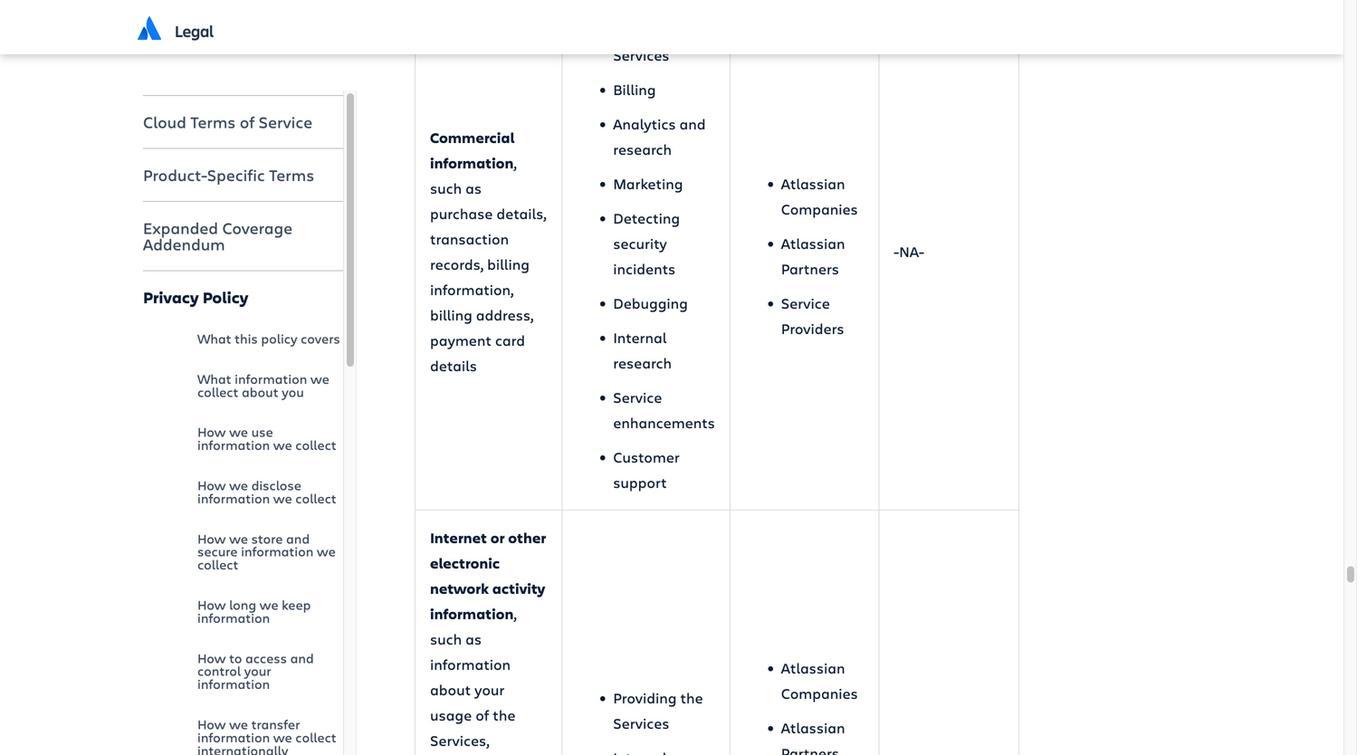 Task type: vqa. For each thing, say whether or not it's contained in the screenshot.
Customer
yes



Task type: describe. For each thing, give the bounding box(es) containing it.
companies for , such as information about your usage of the serv
[[781, 684, 858, 703]]

expanded coverage addendum link
[[143, 207, 343, 266]]

or
[[491, 528, 505, 547]]

cloud terms of service
[[143, 111, 313, 133]]

your for information
[[244, 662, 271, 680]]

the inside ', such as information about your usage of the serv'
[[493, 705, 516, 725]]

information inside how we transfer information we collect internationally
[[197, 728, 270, 746]]

privacy
[[143, 287, 199, 308]]

disclose
[[251, 476, 302, 494]]

we inside what information we collect about you
[[311, 370, 329, 388]]

information inside how long we keep information
[[197, 609, 270, 627]]

internet or other electronic network activity information
[[430, 528, 546, 623]]

0 vertical spatial billing
[[487, 254, 530, 274]]

-na-
[[894, 242, 925, 261]]

security
[[613, 233, 667, 253]]

internet
[[430, 528, 487, 547]]

expanded
[[143, 218, 218, 239]]

the for , such as purchase details, transaction records, billing information, billing address, payment card details
[[681, 20, 703, 39]]

how long we keep information
[[197, 596, 311, 627]]

collect inside 'how we store and secure information we collect'
[[197, 556, 239, 573]]

internal research
[[613, 328, 672, 372]]

how we store and secure information we collect link
[[197, 519, 343, 585]]

about for information
[[430, 680, 471, 699]]

and for how to access and control your information
[[290, 649, 314, 667]]

we inside how long we keep information
[[260, 596, 279, 614]]

privacy policy link
[[143, 276, 343, 319]]

about for collect
[[242, 383, 279, 401]]

details,
[[497, 204, 547, 223]]

as for information
[[466, 629, 482, 649]]

collect for how we transfer information we collect internationally
[[295, 728, 337, 746]]

electronic
[[430, 553, 500, 573]]

information,
[[430, 280, 514, 299]]

how for how we disclose information we collect
[[197, 476, 226, 494]]

providing the services for , such as information about your usage of the serv
[[613, 688, 703, 733]]

we right "use"
[[273, 436, 292, 454]]

we right store
[[317, 543, 336, 560]]

marketing
[[613, 174, 683, 193]]

-
[[894, 242, 899, 261]]

such for commercial information
[[430, 178, 462, 198]]

usage
[[430, 705, 472, 725]]

and inside the "analytics and research"
[[680, 114, 706, 133]]

long
[[229, 596, 256, 614]]

we left 'disclose'
[[229, 476, 248, 494]]

partners for , such as information about your usage of the serv
[[781, 743, 839, 755]]

atlassian companies for , such as information about your usage of the serv
[[781, 658, 858, 703]]

how for how we use information we collect
[[197, 423, 226, 441]]

service enhancements
[[613, 387, 715, 432]]

customer
[[613, 447, 680, 467]]

1 atlassian from the top
[[781, 174, 845, 193]]

you
[[282, 383, 304, 401]]

coverage
[[222, 218, 293, 239]]

transaction
[[430, 229, 509, 248]]

specific
[[207, 164, 265, 186]]

atlassian partners for , such as information about your usage of the serv
[[781, 718, 845, 755]]

how we disclose information we collect link
[[197, 466, 343, 519]]

privacy policy
[[143, 287, 248, 308]]

information inside how to access and control your information
[[197, 675, 270, 693]]

information inside what information we collect about you
[[235, 370, 307, 388]]

, such as information about your usage of the serv
[[430, 604, 543, 755]]

how we store and secure information we collect
[[197, 530, 336, 573]]

0 horizontal spatial of
[[240, 111, 255, 133]]

information inside commercial information
[[430, 153, 514, 172]]

product-
[[143, 164, 207, 186]]

service for service providers
[[781, 293, 830, 313]]

providing for , such as purchase details, transaction records, billing information, billing address, payment card details
[[613, 20, 677, 39]]

services for , such as purchase details, transaction records, billing information, billing address, payment card details
[[613, 45, 670, 65]]

policy
[[261, 330, 297, 347]]

address,
[[476, 305, 534, 324]]

details
[[430, 356, 477, 375]]

how we transfer information we collect internationally link
[[197, 705, 343, 755]]

other
[[508, 528, 546, 547]]

such for internet or other electronic network activity information
[[430, 629, 462, 649]]

card
[[495, 330, 525, 350]]

we down how to access and control your information link
[[273, 728, 292, 746]]

research inside the "analytics and research"
[[613, 139, 672, 159]]

how long we keep information link
[[197, 585, 343, 638]]

your for usage
[[475, 680, 505, 699]]

how we disclose information we collect
[[197, 476, 337, 507]]

how for how long we keep information
[[197, 596, 226, 614]]

cloud
[[143, 111, 186, 133]]

activity
[[492, 579, 545, 598]]

collect for how we use information we collect
[[295, 436, 337, 454]]

we up internationally
[[229, 715, 248, 733]]

how to access and control your information link
[[197, 638, 343, 705]]

legal link
[[175, 0, 214, 54]]

partners for , such as purchase details, transaction records, billing information, billing address, payment card details
[[781, 259, 839, 278]]

information inside the internet or other electronic network activity information
[[430, 604, 514, 623]]

what for what this policy covers
[[197, 330, 231, 347]]

as for purchase
[[466, 178, 482, 198]]

how we transfer information we collect internationally
[[197, 715, 337, 755]]

providing the services for , such as purchase details, transaction records, billing information, billing address, payment card details
[[613, 20, 703, 65]]

companies for , such as purchase details, transaction records, billing information, billing address, payment card details
[[781, 199, 858, 219]]

we up store
[[273, 489, 292, 507]]



Task type: locate. For each thing, give the bounding box(es) containing it.
how inside how we transfer information we collect internationally
[[197, 715, 226, 733]]

collect down the 'this'
[[197, 383, 239, 401]]

and right the analytics on the left top of the page
[[680, 114, 706, 133]]

how
[[197, 423, 226, 441], [197, 476, 226, 494], [197, 530, 226, 547], [197, 596, 226, 614], [197, 649, 226, 667], [197, 715, 226, 733]]

as inside ', such as information about your usage of the serv'
[[466, 629, 482, 649]]

1 horizontal spatial service
[[613, 387, 662, 407]]

, down commercial
[[514, 153, 517, 172]]

information down network
[[430, 604, 514, 623]]

atlassian companies for , such as purchase details, transaction records, billing information, billing address, payment card details
[[781, 174, 858, 219]]

1 how from the top
[[197, 423, 226, 441]]

1 such from the top
[[430, 178, 462, 198]]

1 atlassian partners from the top
[[781, 233, 845, 278]]

and for how we store and secure information we collect
[[286, 530, 310, 547]]

0 horizontal spatial service
[[259, 111, 313, 133]]

your inside how to access and control your information
[[244, 662, 271, 680]]

1 vertical spatial billing
[[430, 305, 473, 324]]

1 vertical spatial ,
[[514, 604, 517, 623]]

detecting
[[613, 208, 680, 228]]

support
[[613, 473, 667, 492]]

collect inside the how we disclose information we collect
[[295, 489, 337, 507]]

how for how to access and control your information
[[197, 649, 226, 667]]

1 providing from the top
[[613, 20, 677, 39]]

0 horizontal spatial terms
[[190, 111, 236, 133]]

collect up long
[[197, 556, 239, 573]]

3 atlassian from the top
[[781, 658, 845, 678]]

1 vertical spatial and
[[286, 530, 310, 547]]

partners
[[781, 259, 839, 278], [781, 743, 839, 755]]

about inside ', such as information about your usage of the serv'
[[430, 680, 471, 699]]

companies
[[781, 199, 858, 219], [781, 684, 858, 703]]

internal
[[613, 328, 667, 347]]

debugging
[[613, 293, 688, 313]]

collect for how we disclose information we collect
[[295, 489, 337, 507]]

such up purchase
[[430, 178, 462, 198]]

expanded coverage addendum
[[143, 218, 293, 255]]

information up usage
[[430, 655, 511, 674]]

commercial information
[[430, 127, 515, 172]]

your inside ', such as information about your usage of the serv'
[[475, 680, 505, 699]]

about inside what information we collect about you
[[242, 383, 279, 401]]

customer support
[[613, 447, 680, 492]]

0 vertical spatial services
[[613, 45, 670, 65]]

1 vertical spatial of
[[476, 705, 489, 725]]

1 vertical spatial as
[[466, 629, 482, 649]]

we right you
[[311, 370, 329, 388]]

terms right cloud
[[190, 111, 236, 133]]

the
[[681, 20, 703, 39], [681, 688, 703, 708], [493, 705, 516, 725]]

0 vertical spatial of
[[240, 111, 255, 133]]

0 vertical spatial atlassian companies
[[781, 174, 858, 219]]

1 atlassian companies from the top
[[781, 174, 858, 219]]

store
[[251, 530, 283, 547]]

1 vertical spatial providing
[[613, 688, 677, 708]]

about left you
[[242, 383, 279, 401]]

of right usage
[[476, 705, 489, 725]]

how inside the how we use information we collect
[[197, 423, 226, 441]]

0 vertical spatial and
[[680, 114, 706, 133]]

1 services from the top
[[613, 45, 670, 65]]

incidents
[[613, 259, 676, 278]]

covers
[[301, 330, 340, 347]]

information up to
[[197, 609, 270, 627]]

of inside ', such as information about your usage of the serv'
[[476, 705, 489, 725]]

as down network
[[466, 629, 482, 649]]

how for how we transfer information we collect internationally
[[197, 715, 226, 733]]

2 vertical spatial and
[[290, 649, 314, 667]]

terms
[[190, 111, 236, 133], [269, 164, 314, 186]]

and right "access"
[[290, 649, 314, 667]]

, inside ', such as information about your usage of the serv'
[[514, 604, 517, 623]]

2 what from the top
[[197, 370, 231, 388]]

internationally
[[197, 742, 288, 755]]

2 horizontal spatial service
[[781, 293, 830, 313]]

0 vertical spatial terms
[[190, 111, 236, 133]]

1 horizontal spatial about
[[430, 680, 471, 699]]

we left "use"
[[229, 423, 248, 441]]

service
[[259, 111, 313, 133], [781, 293, 830, 313], [613, 387, 662, 407]]

2 atlassian partners from the top
[[781, 718, 845, 755]]

0 vertical spatial providing
[[613, 20, 677, 39]]

1 research from the top
[[613, 139, 672, 159]]

2 providing the services from the top
[[613, 688, 703, 733]]

how left "use"
[[197, 423, 226, 441]]

1 vertical spatial terms
[[269, 164, 314, 186]]

information down to
[[197, 675, 270, 693]]

1 horizontal spatial terms
[[269, 164, 314, 186]]

1 vertical spatial such
[[430, 629, 462, 649]]

of
[[240, 111, 255, 133], [476, 705, 489, 725]]

collect inside the how we use information we collect
[[295, 436, 337, 454]]

records,
[[430, 254, 484, 274]]

1 vertical spatial about
[[430, 680, 471, 699]]

how inside how to access and control your information
[[197, 649, 226, 667]]

analytics and research
[[613, 114, 706, 159]]

2 vertical spatial service
[[613, 387, 662, 407]]

2 atlassian companies from the top
[[781, 658, 858, 703]]

1 vertical spatial providing the services
[[613, 688, 703, 733]]

information up store
[[197, 489, 270, 507]]

keep
[[282, 596, 311, 614]]

about up usage
[[430, 680, 471, 699]]

service providers
[[781, 293, 845, 338]]

1 partners from the top
[[781, 259, 839, 278]]

how left to
[[197, 649, 226, 667]]

we
[[311, 370, 329, 388], [229, 423, 248, 441], [273, 436, 292, 454], [229, 476, 248, 494], [273, 489, 292, 507], [229, 530, 248, 547], [317, 543, 336, 560], [260, 596, 279, 614], [229, 715, 248, 733], [273, 728, 292, 746]]

0 vertical spatial atlassian partners
[[781, 233, 845, 278]]

,
[[514, 153, 517, 172], [514, 604, 517, 623]]

how up internationally
[[197, 715, 226, 733]]

of up product-specific terms link on the top left of page
[[240, 111, 255, 133]]

service inside service enhancements
[[613, 387, 662, 407]]

1 vertical spatial research
[[613, 353, 672, 372]]

0 horizontal spatial your
[[244, 662, 271, 680]]

atlassian logo image
[[138, 16, 161, 40]]

1 vertical spatial atlassian partners
[[781, 718, 845, 755]]

collect right internationally
[[295, 728, 337, 746]]

what left the 'this'
[[197, 330, 231, 347]]

2 how from the top
[[197, 476, 226, 494]]

, such as purchase details, transaction records, billing information, billing address, payment card details
[[430, 153, 547, 375]]

how for how we store and secure information we collect
[[197, 530, 226, 547]]

4 atlassian from the top
[[781, 718, 845, 737]]

research down the internal
[[613, 353, 672, 372]]

information up 'keep'
[[241, 543, 314, 560]]

as up purchase
[[466, 178, 482, 198]]

what for what information we collect about you
[[197, 370, 231, 388]]

1 providing the services from the top
[[613, 20, 703, 65]]

network
[[430, 579, 489, 598]]

as
[[466, 178, 482, 198], [466, 629, 482, 649]]

atlassian companies
[[781, 174, 858, 219], [781, 658, 858, 703]]

0 vertical spatial providing the services
[[613, 20, 703, 65]]

1 vertical spatial partners
[[781, 743, 839, 755]]

0 vertical spatial such
[[430, 178, 462, 198]]

about
[[242, 383, 279, 401], [430, 680, 471, 699]]

information inside 'how we store and secure information we collect'
[[241, 543, 314, 560]]

detecting security incidents
[[613, 208, 680, 278]]

, for internet or other electronic network activity information
[[514, 604, 517, 623]]

2 atlassian from the top
[[781, 233, 845, 253]]

addendum
[[143, 233, 225, 255]]

policy
[[203, 287, 248, 308]]

how to access and control your information
[[197, 649, 314, 693]]

billing up information,
[[487, 254, 530, 274]]

service up product-specific terms link on the top left of page
[[259, 111, 313, 133]]

0 vertical spatial as
[[466, 178, 482, 198]]

such down network
[[430, 629, 462, 649]]

what inside what information we collect about you
[[197, 370, 231, 388]]

providing
[[613, 20, 677, 39], [613, 688, 677, 708]]

1 horizontal spatial billing
[[487, 254, 530, 274]]

cloud terms of service link
[[143, 101, 343, 144]]

0 horizontal spatial billing
[[430, 305, 473, 324]]

, for commercial information
[[514, 153, 517, 172]]

information down commercial
[[430, 153, 514, 172]]

services for , such as information about your usage of the serv
[[613, 713, 670, 733]]

transfer
[[251, 715, 300, 733]]

2 such from the top
[[430, 629, 462, 649]]

information up the how we disclose information we collect
[[197, 436, 270, 454]]

1 as from the top
[[466, 178, 482, 198]]

we left store
[[229, 530, 248, 547]]

access
[[245, 649, 287, 667]]

1 vertical spatial services
[[613, 713, 670, 733]]

billing
[[613, 79, 656, 99]]

0 vertical spatial research
[[613, 139, 672, 159]]

as inside , such as purchase details, transaction records, billing information, billing address, payment card details
[[466, 178, 482, 198]]

6 how from the top
[[197, 715, 226, 733]]

0 horizontal spatial about
[[242, 383, 279, 401]]

this
[[235, 330, 258, 347]]

1 what from the top
[[197, 330, 231, 347]]

1 vertical spatial atlassian companies
[[781, 658, 858, 703]]

how inside the how we disclose information we collect
[[197, 476, 226, 494]]

how inside 'how we store and secure information we collect'
[[197, 530, 226, 547]]

2 companies from the top
[[781, 684, 858, 703]]

service up providers
[[781, 293, 830, 313]]

the for , such as information about your usage of the serv
[[681, 688, 703, 708]]

information inside the how we disclose information we collect
[[197, 489, 270, 507]]

terms right specific
[[269, 164, 314, 186]]

how we use information we collect link
[[197, 412, 343, 466]]

service for service enhancements
[[613, 387, 662, 407]]

how left store
[[197, 530, 226, 547]]

2 services from the top
[[613, 713, 670, 733]]

product-specific terms
[[143, 164, 314, 186]]

information down control
[[197, 728, 270, 746]]

0 vertical spatial service
[[259, 111, 313, 133]]

analytics
[[613, 114, 676, 133]]

providing for , such as information about your usage of the serv
[[613, 688, 677, 708]]

what information we collect about you
[[197, 370, 329, 401]]

na-
[[899, 242, 925, 261]]

information inside ', such as information about your usage of the serv'
[[430, 655, 511, 674]]

atlassian partners for , such as purchase details, transaction records, billing information, billing address, payment card details
[[781, 233, 845, 278]]

2 research from the top
[[613, 353, 672, 372]]

2 providing from the top
[[613, 688, 677, 708]]

2 partners from the top
[[781, 743, 839, 755]]

information inside the how we use information we collect
[[197, 436, 270, 454]]

billing up payment
[[430, 305, 473, 324]]

commercial
[[430, 127, 515, 147]]

product-specific terms link
[[143, 154, 343, 197]]

secure
[[197, 543, 238, 560]]

service inside service providers
[[781, 293, 830, 313]]

collect up how we store and secure information we collect link
[[295, 489, 337, 507]]

control
[[197, 662, 241, 680]]

legal
[[175, 20, 214, 42]]

atlassian partners
[[781, 233, 845, 278], [781, 718, 845, 755]]

payment
[[430, 330, 492, 350]]

research down the analytics on the left top of the page
[[613, 139, 672, 159]]

how we use information we collect
[[197, 423, 337, 454]]

such inside , such as purchase details, transaction records, billing information, billing address, payment card details
[[430, 178, 462, 198]]

1 vertical spatial what
[[197, 370, 231, 388]]

, down activity
[[514, 604, 517, 623]]

0 vertical spatial companies
[[781, 199, 858, 219]]

how left 'disclose'
[[197, 476, 226, 494]]

1 vertical spatial service
[[781, 293, 830, 313]]

how inside how long we keep information
[[197, 596, 226, 614]]

what this policy covers link
[[197, 319, 343, 359]]

1 companies from the top
[[781, 199, 858, 219]]

1 vertical spatial companies
[[781, 684, 858, 703]]

your
[[244, 662, 271, 680], [475, 680, 505, 699]]

we right long
[[260, 596, 279, 614]]

enhancements
[[613, 413, 715, 432]]

1 horizontal spatial of
[[476, 705, 489, 725]]

1 , from the top
[[514, 153, 517, 172]]

services
[[613, 45, 670, 65], [613, 713, 670, 733]]

0 vertical spatial partners
[[781, 259, 839, 278]]

, inside , such as purchase details, transaction records, billing information, billing address, payment card details
[[514, 153, 517, 172]]

use
[[251, 423, 273, 441]]

such
[[430, 178, 462, 198], [430, 629, 462, 649]]

what information we collect about you link
[[197, 359, 343, 412]]

collect inside how we transfer information we collect internationally
[[295, 728, 337, 746]]

information down the "what this policy covers" link
[[235, 370, 307, 388]]

collect right "use"
[[295, 436, 337, 454]]

3 how from the top
[[197, 530, 226, 547]]

and inside how to access and control your information
[[290, 649, 314, 667]]

how left long
[[197, 596, 226, 614]]

0 vertical spatial what
[[197, 330, 231, 347]]

2 , from the top
[[514, 604, 517, 623]]

providing the services
[[613, 20, 703, 65], [613, 688, 703, 733]]

purchase
[[430, 204, 493, 223]]

2 as from the top
[[466, 629, 482, 649]]

to
[[229, 649, 242, 667]]

and inside 'how we store and secure information we collect'
[[286, 530, 310, 547]]

information
[[430, 153, 514, 172], [235, 370, 307, 388], [197, 436, 270, 454], [197, 489, 270, 507], [241, 543, 314, 560], [430, 604, 514, 623], [197, 609, 270, 627], [430, 655, 511, 674], [197, 675, 270, 693], [197, 728, 270, 746]]

and right store
[[286, 530, 310, 547]]

what down what this policy covers
[[197, 370, 231, 388]]

1 horizontal spatial your
[[475, 680, 505, 699]]

such inside ', such as information about your usage of the serv'
[[430, 629, 462, 649]]

service up enhancements
[[613, 387, 662, 407]]

0 vertical spatial about
[[242, 383, 279, 401]]

billing
[[487, 254, 530, 274], [430, 305, 473, 324]]

4 how from the top
[[197, 596, 226, 614]]

0 vertical spatial ,
[[514, 153, 517, 172]]

and
[[680, 114, 706, 133], [286, 530, 310, 547], [290, 649, 314, 667]]

collect inside what information we collect about you
[[197, 383, 239, 401]]

providers
[[781, 319, 845, 338]]

what this policy covers
[[197, 330, 340, 347]]

5 how from the top
[[197, 649, 226, 667]]



